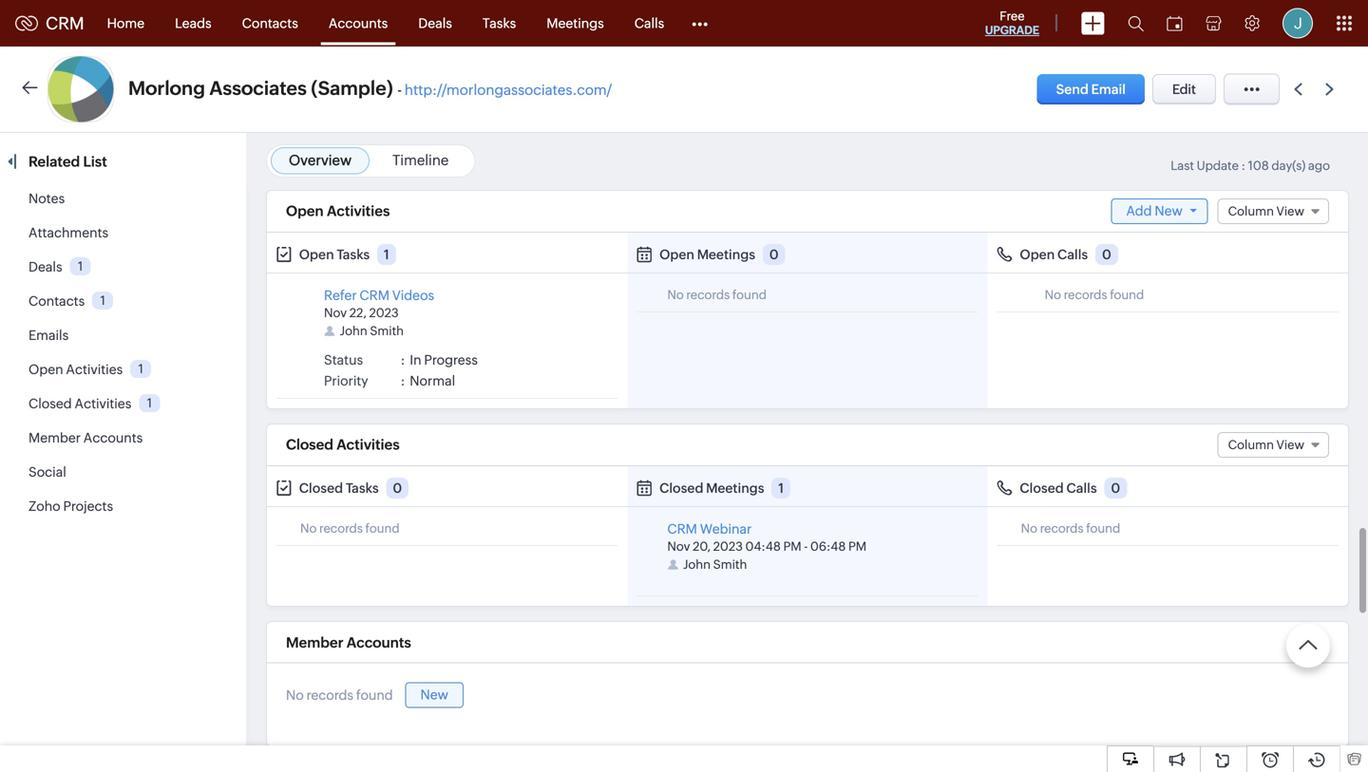 Task type: describe. For each thing, give the bounding box(es) containing it.
1 for deals
[[78, 259, 83, 274]]

smith for crm webinar
[[713, 558, 747, 572]]

in
[[410, 353, 422, 368]]

06:48
[[811, 540, 846, 554]]

http://morlongassociates.com/
[[405, 82, 612, 98]]

send email
[[1056, 82, 1126, 97]]

refer crm videos link
[[324, 288, 434, 303]]

crm for crm webinar nov 20, 2023 04:48 pm - 06:48 pm
[[667, 522, 697, 537]]

upgrade
[[985, 24, 1040, 37]]

calendar image
[[1167, 16, 1183, 31]]

closed meetings
[[660, 481, 765, 496]]

0 vertical spatial calls
[[635, 16, 664, 31]]

no records found for closed tasks
[[300, 522, 400, 536]]

last
[[1171, 159, 1195, 173]]

priority
[[324, 373, 368, 389]]

home
[[107, 16, 145, 31]]

20,
[[693, 540, 711, 554]]

send
[[1056, 82, 1089, 97]]

timeline link
[[392, 152, 449, 169]]

new link
[[405, 683, 464, 708]]

column for 1st column view field from the bottom of the page
[[1228, 438, 1274, 452]]

0 horizontal spatial deals link
[[29, 259, 62, 275]]

meetings for open activities
[[697, 247, 756, 262]]

add new
[[1127, 203, 1183, 218]]

zoho
[[29, 499, 60, 514]]

no for closed tasks
[[300, 522, 317, 536]]

leads
[[175, 16, 212, 31]]

webinar
[[700, 522, 752, 537]]

open meetings
[[660, 247, 756, 262]]

1 vertical spatial accounts
[[83, 430, 143, 446]]

activities up member accounts link
[[75, 396, 131, 411]]

search image
[[1128, 15, 1144, 31]]

send email button
[[1037, 74, 1145, 105]]

0 vertical spatial member accounts
[[29, 430, 143, 446]]

videos
[[392, 288, 434, 303]]

1 vertical spatial closed activities
[[286, 437, 400, 453]]

day(s)
[[1272, 159, 1306, 173]]

open activities link
[[29, 362, 123, 377]]

0 vertical spatial meetings
[[547, 16, 604, 31]]

found for open calls
[[1110, 288, 1144, 302]]

0 horizontal spatial open activities
[[29, 362, 123, 377]]

1 for closed activities
[[147, 396, 152, 410]]

0 for open calls
[[1102, 247, 1112, 262]]

found for closed tasks
[[365, 522, 400, 536]]

ago
[[1308, 159, 1330, 173]]

(sample)
[[311, 77, 393, 99]]

22,
[[349, 306, 367, 320]]

1 for contacts
[[100, 293, 105, 308]]

column for second column view field from the bottom
[[1228, 204, 1274, 218]]

notes link
[[29, 191, 65, 206]]

nov inside refer crm videos nov 22, 2023
[[324, 306, 347, 320]]

smith for refer crm videos
[[370, 324, 404, 338]]

1 up refer crm videos link
[[384, 247, 389, 262]]

records for closed tasks
[[319, 522, 363, 536]]

closed calls
[[1020, 481, 1097, 496]]

0 vertical spatial closed activities
[[29, 396, 131, 411]]

meetings link
[[531, 0, 619, 46]]

crm link
[[15, 14, 84, 33]]

0 vertical spatial deals
[[418, 16, 452, 31]]

closed activities link
[[29, 396, 131, 411]]

free upgrade
[[985, 9, 1040, 37]]

zoho projects link
[[29, 499, 113, 514]]

email
[[1092, 82, 1126, 97]]

member accounts link
[[29, 430, 143, 446]]

http://morlongassociates.com/ link
[[405, 82, 612, 98]]

no records found for open calls
[[1045, 288, 1144, 302]]

list
[[83, 153, 107, 170]]

2023 inside crm webinar nov 20, 2023 04:48 pm - 06:48 pm
[[713, 540, 743, 554]]

previous record image
[[1294, 83, 1303, 96]]

open calls
[[1020, 247, 1088, 262]]

next record image
[[1326, 83, 1338, 96]]

1 pm from the left
[[783, 540, 802, 554]]

update
[[1197, 159, 1239, 173]]

closed tasks
[[299, 481, 379, 496]]

activities up closed activities link
[[66, 362, 123, 377]]

leads link
[[160, 0, 227, 46]]

calls for open activities
[[1058, 247, 1088, 262]]

2 vertical spatial accounts
[[347, 635, 411, 651]]

0 horizontal spatial new
[[421, 687, 449, 703]]

1 column view from the top
[[1228, 204, 1305, 218]]

tasks for open activities
[[337, 247, 370, 262]]

0 vertical spatial open activities
[[286, 203, 390, 220]]

2 pm from the left
[[849, 540, 867, 554]]

found for open meetings
[[733, 288, 767, 302]]

found left new link
[[356, 688, 393, 703]]

0 horizontal spatial deals
[[29, 259, 62, 275]]

no for closed calls
[[1021, 522, 1038, 536]]

0 vertical spatial tasks
[[483, 16, 516, 31]]

accounts link
[[313, 0, 403, 46]]

attachments link
[[29, 225, 108, 240]]

social link
[[29, 465, 66, 480]]

108
[[1248, 159, 1269, 173]]

: for : in progress
[[401, 353, 405, 368]]

crm webinar nov 20, 2023 04:48 pm - 06:48 pm
[[667, 522, 867, 554]]

profile element
[[1272, 0, 1325, 46]]

social
[[29, 465, 66, 480]]

no for open meetings
[[667, 288, 684, 302]]

open tasks
[[299, 247, 370, 262]]

1 horizontal spatial member accounts
[[286, 635, 411, 651]]

related list
[[29, 153, 110, 170]]

john smith for refer crm videos
[[340, 324, 404, 338]]

edit button
[[1153, 74, 1216, 105]]

04:48
[[746, 540, 781, 554]]



Task type: locate. For each thing, give the bounding box(es) containing it.
no records found down open meetings
[[667, 288, 767, 302]]

: normal
[[401, 373, 455, 389]]

edit
[[1173, 82, 1196, 97]]

accounts down closed activities link
[[83, 430, 143, 446]]

1 column from the top
[[1228, 204, 1274, 218]]

calls for closed activities
[[1067, 481, 1097, 496]]

smith down refer crm videos nov 22, 2023 on the top
[[370, 324, 404, 338]]

1 horizontal spatial open activities
[[286, 203, 390, 220]]

emails
[[29, 328, 69, 343]]

0 vertical spatial view
[[1277, 204, 1305, 218]]

deals link down attachments
[[29, 259, 62, 275]]

tasks for closed activities
[[346, 481, 379, 496]]

pm right '04:48'
[[783, 540, 802, 554]]

0 right closed calls
[[1111, 481, 1121, 496]]

open activities
[[286, 203, 390, 220], [29, 362, 123, 377]]

john smith down 22,
[[340, 324, 404, 338]]

1 vertical spatial john smith
[[683, 558, 747, 572]]

found for closed calls
[[1086, 522, 1121, 536]]

1 vertical spatial crm
[[360, 288, 390, 303]]

1 vertical spatial new
[[421, 687, 449, 703]]

column
[[1228, 204, 1274, 218], [1228, 438, 1274, 452]]

found down open meetings
[[733, 288, 767, 302]]

1 vertical spatial calls
[[1058, 247, 1088, 262]]

accounts
[[329, 16, 388, 31], [83, 430, 143, 446], [347, 635, 411, 651]]

accounts up new link
[[347, 635, 411, 651]]

1 vertical spatial tasks
[[337, 247, 370, 262]]

attachments
[[29, 225, 108, 240]]

2 vertical spatial crm
[[667, 522, 697, 537]]

records for open calls
[[1064, 288, 1108, 302]]

1 vertical spatial smith
[[713, 558, 747, 572]]

no for open calls
[[1045, 288, 1062, 302]]

meetings
[[547, 16, 604, 31], [697, 247, 756, 262], [706, 481, 765, 496]]

john down 22,
[[340, 324, 367, 338]]

0 vertical spatial member
[[29, 430, 81, 446]]

crm for crm
[[46, 14, 84, 33]]

crm inside refer crm videos nov 22, 2023
[[360, 288, 390, 303]]

1 horizontal spatial crm
[[360, 288, 390, 303]]

1 up open activities link
[[100, 293, 105, 308]]

0 horizontal spatial john smith
[[340, 324, 404, 338]]

0 vertical spatial -
[[397, 82, 402, 98]]

1 vertical spatial column
[[1228, 438, 1274, 452]]

: for : normal
[[401, 373, 405, 389]]

morlong associates (sample) - http://morlongassociates.com/
[[128, 77, 612, 99]]

contacts link
[[227, 0, 313, 46], [29, 294, 85, 309]]

emails link
[[29, 328, 69, 343]]

add
[[1127, 203, 1152, 218]]

0 for closed calls
[[1111, 481, 1121, 496]]

closed activities
[[29, 396, 131, 411], [286, 437, 400, 453]]

0 horizontal spatial smith
[[370, 324, 404, 338]]

pm
[[783, 540, 802, 554], [849, 540, 867, 554]]

1 for open activities
[[138, 362, 143, 376]]

0 vertical spatial new
[[1155, 203, 1183, 218]]

found down closed tasks
[[365, 522, 400, 536]]

1 vertical spatial column view
[[1228, 438, 1305, 452]]

create menu image
[[1081, 12, 1105, 35]]

2 column view from the top
[[1228, 438, 1305, 452]]

0 horizontal spatial contacts link
[[29, 294, 85, 309]]

- left 06:48
[[804, 540, 808, 554]]

0 horizontal spatial member accounts
[[29, 430, 143, 446]]

column view
[[1228, 204, 1305, 218], [1228, 438, 1305, 452]]

no
[[667, 288, 684, 302], [1045, 288, 1062, 302], [300, 522, 317, 536], [1021, 522, 1038, 536], [286, 688, 304, 703]]

profile image
[[1283, 8, 1313, 38]]

found
[[733, 288, 767, 302], [1110, 288, 1144, 302], [365, 522, 400, 536], [1086, 522, 1121, 536], [356, 688, 393, 703]]

john smith
[[340, 324, 404, 338], [683, 558, 747, 572]]

0 for closed tasks
[[393, 481, 402, 496]]

0 vertical spatial accounts
[[329, 16, 388, 31]]

0 vertical spatial contacts
[[242, 16, 298, 31]]

-
[[397, 82, 402, 98], [804, 540, 808, 554]]

0 horizontal spatial 2023
[[369, 306, 399, 320]]

no records found for open meetings
[[667, 288, 767, 302]]

new
[[1155, 203, 1183, 218], [421, 687, 449, 703]]

normal
[[410, 373, 455, 389]]

0 horizontal spatial nov
[[324, 306, 347, 320]]

1 right open activities link
[[138, 362, 143, 376]]

calls
[[635, 16, 664, 31], [1058, 247, 1088, 262], [1067, 481, 1097, 496]]

2 vertical spatial tasks
[[346, 481, 379, 496]]

contacts up the associates
[[242, 16, 298, 31]]

Other Modules field
[[680, 8, 721, 38]]

deals link
[[403, 0, 467, 46], [29, 259, 62, 275]]

0 vertical spatial john
[[340, 324, 367, 338]]

1 column view field from the top
[[1218, 198, 1329, 224]]

1 horizontal spatial nov
[[667, 540, 690, 554]]

meetings for closed activities
[[706, 481, 765, 496]]

Column View field
[[1218, 198, 1329, 224], [1218, 432, 1329, 458]]

1 vertical spatial nov
[[667, 540, 690, 554]]

0 vertical spatial smith
[[370, 324, 404, 338]]

view for second column view field from the bottom
[[1277, 204, 1305, 218]]

2 vertical spatial calls
[[1067, 481, 1097, 496]]

0 horizontal spatial crm
[[46, 14, 84, 33]]

- inside crm webinar nov 20, 2023 04:48 pm - 06:48 pm
[[804, 540, 808, 554]]

found down closed calls
[[1086, 522, 1121, 536]]

1 horizontal spatial smith
[[713, 558, 747, 572]]

2023 down webinar
[[713, 540, 743, 554]]

0 vertical spatial 2023
[[369, 306, 399, 320]]

no records found left new link
[[286, 688, 393, 703]]

0 vertical spatial column view field
[[1218, 198, 1329, 224]]

0 horizontal spatial john
[[340, 324, 367, 338]]

0 vertical spatial contacts link
[[227, 0, 313, 46]]

contacts link up emails
[[29, 294, 85, 309]]

activities up closed tasks
[[337, 437, 400, 453]]

0 vertical spatial nov
[[324, 306, 347, 320]]

records for closed calls
[[1040, 522, 1084, 536]]

0 for open meetings
[[770, 247, 779, 262]]

- inside morlong associates (sample) - http://morlongassociates.com/
[[397, 82, 402, 98]]

john
[[340, 324, 367, 338], [683, 558, 711, 572]]

nov
[[324, 306, 347, 320], [667, 540, 690, 554]]

0 right open calls
[[1102, 247, 1112, 262]]

crm right logo
[[46, 14, 84, 33]]

no records found down closed calls
[[1021, 522, 1121, 536]]

tasks link
[[467, 0, 531, 46]]

1 horizontal spatial closed activities
[[286, 437, 400, 453]]

smith
[[370, 324, 404, 338], [713, 558, 747, 572]]

refer crm videos nov 22, 2023
[[324, 288, 434, 320]]

john smith for crm webinar
[[683, 558, 747, 572]]

open activities up closed activities link
[[29, 362, 123, 377]]

create menu element
[[1070, 0, 1117, 46]]

0 vertical spatial john smith
[[340, 324, 404, 338]]

1 vertical spatial member accounts
[[286, 635, 411, 651]]

crm
[[46, 14, 84, 33], [360, 288, 390, 303], [667, 522, 697, 537]]

contacts link up the associates
[[227, 0, 313, 46]]

1 horizontal spatial contacts
[[242, 16, 298, 31]]

0 vertical spatial column view
[[1228, 204, 1305, 218]]

john for refer crm videos
[[340, 324, 367, 338]]

1 vertical spatial column view field
[[1218, 432, 1329, 458]]

crm inside crm webinar nov 20, 2023 04:48 pm - 06:48 pm
[[667, 522, 697, 537]]

accounts inside 'link'
[[329, 16, 388, 31]]

associates
[[209, 77, 307, 99]]

0 right open meetings
[[770, 247, 779, 262]]

last update : 108 day(s) ago
[[1171, 159, 1330, 173]]

2023 inside refer crm videos nov 22, 2023
[[369, 306, 399, 320]]

1 vertical spatial open activities
[[29, 362, 123, 377]]

overview link
[[289, 152, 352, 169]]

open activities up open tasks
[[286, 203, 390, 220]]

contacts
[[242, 16, 298, 31], [29, 294, 85, 309]]

notes
[[29, 191, 65, 206]]

0 vertical spatial deals link
[[403, 0, 467, 46]]

1 horizontal spatial new
[[1155, 203, 1183, 218]]

2 view from the top
[[1277, 438, 1305, 452]]

2 column from the top
[[1228, 438, 1274, 452]]

1 up crm webinar nov 20, 2023 04:48 pm - 06:48 pm
[[779, 481, 784, 496]]

john smith down 20,
[[683, 558, 747, 572]]

0 horizontal spatial member
[[29, 430, 81, 446]]

activities
[[327, 203, 390, 220], [66, 362, 123, 377], [75, 396, 131, 411], [337, 437, 400, 453]]

tasks
[[483, 16, 516, 31], [337, 247, 370, 262], [346, 481, 379, 496]]

projects
[[63, 499, 113, 514]]

no records found down closed tasks
[[300, 522, 400, 536]]

accounts up (sample)
[[329, 16, 388, 31]]

contacts up emails
[[29, 294, 85, 309]]

: left normal
[[401, 373, 405, 389]]

2 vertical spatial meetings
[[706, 481, 765, 496]]

records for open meetings
[[686, 288, 730, 302]]

pm right 06:48
[[849, 540, 867, 554]]

member
[[29, 430, 81, 446], [286, 635, 344, 651]]

free
[[1000, 9, 1025, 23]]

nov down refer
[[324, 306, 347, 320]]

member accounts
[[29, 430, 143, 446], [286, 635, 411, 651]]

1 view from the top
[[1277, 204, 1305, 218]]

1 horizontal spatial contacts link
[[227, 0, 313, 46]]

view
[[1277, 204, 1305, 218], [1277, 438, 1305, 452]]

1 vertical spatial view
[[1277, 438, 1305, 452]]

: in progress
[[401, 353, 478, 368]]

deals left tasks link
[[418, 16, 452, 31]]

1 vertical spatial -
[[804, 540, 808, 554]]

0 vertical spatial crm
[[46, 14, 84, 33]]

1 horizontal spatial member
[[286, 635, 344, 651]]

1 vertical spatial john
[[683, 558, 711, 572]]

1 vertical spatial meetings
[[697, 247, 756, 262]]

1 horizontal spatial john smith
[[683, 558, 747, 572]]

no records found for closed calls
[[1021, 522, 1121, 536]]

john for crm webinar
[[683, 558, 711, 572]]

no records found
[[667, 288, 767, 302], [1045, 288, 1144, 302], [300, 522, 400, 536], [1021, 522, 1121, 536], [286, 688, 393, 703]]

2023 down refer crm videos link
[[369, 306, 399, 320]]

closed activities up closed tasks
[[286, 437, 400, 453]]

closed activities down open activities link
[[29, 396, 131, 411]]

1 horizontal spatial 2023
[[713, 540, 743, 554]]

1 vertical spatial :
[[401, 353, 405, 368]]

crm up 22,
[[360, 288, 390, 303]]

1 horizontal spatial john
[[683, 558, 711, 572]]

found down add
[[1110, 288, 1144, 302]]

1 vertical spatial contacts link
[[29, 294, 85, 309]]

smith down webinar
[[713, 558, 747, 572]]

1 vertical spatial 2023
[[713, 540, 743, 554]]

0 vertical spatial column
[[1228, 204, 1274, 218]]

2 column view field from the top
[[1218, 432, 1329, 458]]

refer
[[324, 288, 357, 303]]

status
[[324, 353, 363, 368]]

- right (sample)
[[397, 82, 402, 98]]

calls link
[[619, 0, 680, 46]]

1 right closed activities link
[[147, 396, 152, 410]]

nov inside crm webinar nov 20, 2023 04:48 pm - 06:48 pm
[[667, 540, 690, 554]]

2 vertical spatial :
[[401, 373, 405, 389]]

crm webinar link
[[667, 522, 752, 537]]

1
[[384, 247, 389, 262], [78, 259, 83, 274], [100, 293, 105, 308], [138, 362, 143, 376], [147, 396, 152, 410], [779, 481, 784, 496]]

crm up 20,
[[667, 522, 697, 537]]

0 vertical spatial :
[[1242, 159, 1246, 173]]

1 vertical spatial deals link
[[29, 259, 62, 275]]

1 vertical spatial contacts
[[29, 294, 85, 309]]

progress
[[424, 353, 478, 368]]

no records found down open calls
[[1045, 288, 1144, 302]]

1 down attachments
[[78, 259, 83, 274]]

view for 1st column view field from the bottom of the page
[[1277, 438, 1305, 452]]

1 horizontal spatial pm
[[849, 540, 867, 554]]

0 right closed tasks
[[393, 481, 402, 496]]

closed
[[29, 396, 72, 411], [286, 437, 334, 453], [299, 481, 343, 496], [660, 481, 704, 496], [1020, 481, 1064, 496]]

activities up open tasks
[[327, 203, 390, 220]]

0 horizontal spatial -
[[397, 82, 402, 98]]

timeline
[[392, 152, 449, 169]]

1 vertical spatial deals
[[29, 259, 62, 275]]

:
[[1242, 159, 1246, 173], [401, 353, 405, 368], [401, 373, 405, 389]]

deals down attachments
[[29, 259, 62, 275]]

2 horizontal spatial crm
[[667, 522, 697, 537]]

nov left 20,
[[667, 540, 690, 554]]

0 horizontal spatial closed activities
[[29, 396, 131, 411]]

1 vertical spatial member
[[286, 635, 344, 651]]

0 horizontal spatial pm
[[783, 540, 802, 554]]

deals
[[418, 16, 452, 31], [29, 259, 62, 275]]

1 horizontal spatial deals link
[[403, 0, 467, 46]]

john down 20,
[[683, 558, 711, 572]]

overview
[[289, 152, 352, 169]]

1 horizontal spatial deals
[[418, 16, 452, 31]]

morlong
[[128, 77, 205, 99]]

: left 108
[[1242, 159, 1246, 173]]

logo image
[[15, 16, 38, 31]]

: left in
[[401, 353, 405, 368]]

zoho projects
[[29, 499, 113, 514]]

related
[[29, 153, 80, 170]]

home link
[[92, 0, 160, 46]]

deals link up morlong associates (sample) - http://morlongassociates.com/
[[403, 0, 467, 46]]

0 horizontal spatial contacts
[[29, 294, 85, 309]]

search element
[[1117, 0, 1156, 47]]

1 horizontal spatial -
[[804, 540, 808, 554]]



Task type: vqa. For each thing, say whether or not it's contained in the screenshot.
Update
yes



